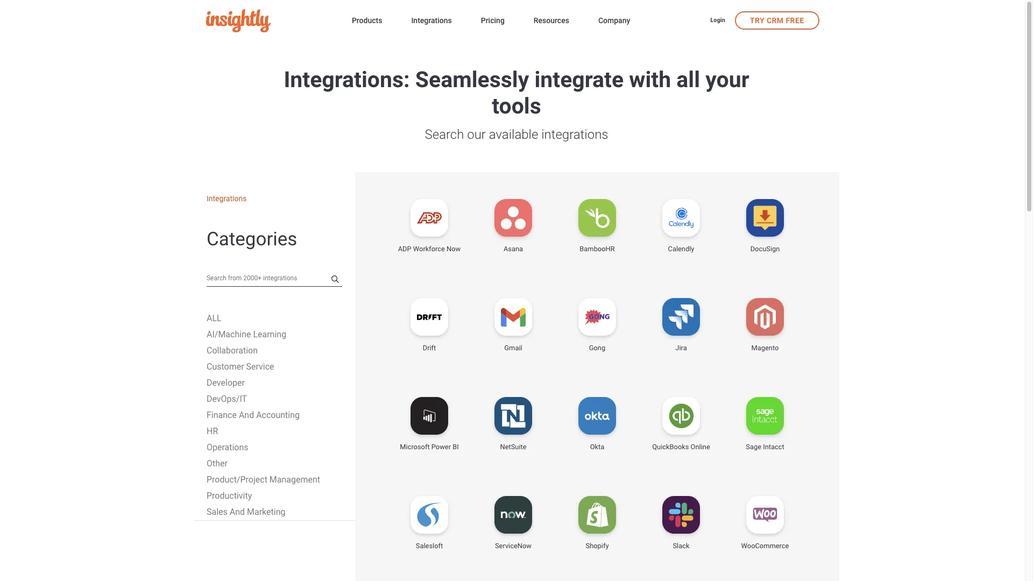 Task type: vqa. For each thing, say whether or not it's contained in the screenshot.
the productivity link
yes



Task type: locate. For each thing, give the bounding box(es) containing it.
0 vertical spatial and
[[239, 410, 254, 420]]

sage intacct
[[747, 443, 785, 451]]

insightly logo link
[[206, 9, 335, 32]]

netsuite
[[501, 443, 527, 451]]

quickbooks online link
[[650, 443, 713, 452]]

resources link
[[534, 14, 570, 29]]

1 vertical spatial integrations link
[[207, 194, 247, 203]]

now
[[447, 245, 461, 253]]

productivity
[[207, 491, 252, 501]]

calendly
[[669, 245, 695, 253]]

sage
[[747, 443, 762, 451]]

adp
[[398, 245, 412, 253]]

hr
[[207, 426, 218, 437]]

1 vertical spatial and
[[230, 507, 245, 517]]

company link
[[599, 14, 631, 29]]

tools
[[492, 93, 542, 119]]

with
[[630, 67, 672, 92]]

sales and marketing
[[207, 507, 286, 517]]

integrations
[[412, 16, 452, 25], [207, 194, 247, 203]]

and for sales
[[230, 507, 245, 517]]

0 horizontal spatial integrations
[[207, 194, 247, 203]]

adp workforce now link
[[398, 244, 461, 254]]

0 vertical spatial integrations link
[[412, 14, 452, 29]]

asana link
[[482, 244, 545, 254]]

operations
[[207, 442, 249, 453]]

operations link
[[207, 442, 249, 453]]

1 vertical spatial integrations
[[207, 194, 247, 203]]

Search from 2000+ integrations text field
[[207, 270, 342, 287]]

woocommerce
[[742, 542, 790, 550]]

and down productivity
[[230, 507, 245, 517]]

1 horizontal spatial integrations
[[412, 16, 452, 25]]

collaboration link
[[207, 345, 258, 356]]

search our available integrations
[[425, 127, 609, 142]]

woocommerce link
[[734, 542, 797, 551]]

shopify link
[[566, 542, 629, 551]]

servicenow
[[495, 542, 532, 550]]

and right finance
[[239, 410, 254, 420]]

magento link
[[734, 344, 797, 353]]

salesloft
[[416, 542, 443, 550]]

other
[[207, 459, 228, 469]]

0 horizontal spatial integrations link
[[207, 194, 247, 203]]

accounting
[[256, 410, 300, 420]]

login link
[[711, 16, 726, 25]]

magento
[[752, 344, 779, 352]]

and
[[239, 410, 254, 420], [230, 507, 245, 517]]

docusign link
[[734, 244, 797, 254]]

bamboohr link
[[566, 244, 629, 254]]

integrate
[[535, 67, 624, 92]]

pricing link
[[481, 14, 505, 29]]

hr link
[[207, 426, 218, 437]]

online
[[691, 443, 711, 451]]

1 horizontal spatial integrations link
[[412, 14, 452, 29]]

try crm free button
[[736, 11, 820, 29]]

shopify
[[586, 542, 609, 550]]

adp workforce now
[[398, 245, 461, 253]]

sales and marketing link
[[207, 507, 286, 517]]

customer
[[207, 362, 244, 372]]

quickbooks online
[[653, 443, 711, 451]]

integrations link
[[412, 14, 452, 29], [207, 194, 247, 203]]

collaboration
[[207, 345, 258, 356]]

microsoft
[[400, 443, 430, 451]]

pricing
[[481, 16, 505, 25]]

productivity link
[[207, 491, 252, 501]]

categories
[[207, 228, 297, 250]]

okta
[[591, 443, 605, 451]]

gong
[[590, 344, 606, 352]]

bi
[[453, 443, 459, 451]]

all
[[207, 313, 222, 323]]



Task type: describe. For each thing, give the bounding box(es) containing it.
microsoft power bi
[[400, 443, 459, 451]]

bamboohr
[[580, 245, 615, 253]]

ai/machine learning
[[207, 329, 287, 340]]

drift link
[[398, 344, 461, 353]]

gmail link
[[482, 344, 545, 353]]

try crm free link
[[736, 11, 820, 29]]

product/project management
[[207, 475, 320, 485]]

intacct
[[764, 443, 785, 451]]

finance and accounting link
[[207, 410, 300, 420]]

integrations:
[[284, 67, 410, 92]]

jira
[[676, 344, 687, 352]]

workforce
[[413, 245, 445, 253]]

service
[[246, 362, 274, 372]]

customer service link
[[207, 362, 274, 372]]

your
[[706, 67, 750, 92]]

resources
[[534, 16, 570, 25]]

gong link
[[566, 344, 629, 353]]

asana
[[504, 245, 523, 253]]

insightly logo image
[[206, 9, 271, 32]]

ai/machine
[[207, 329, 251, 340]]

jira link
[[650, 344, 713, 353]]

product/project
[[207, 475, 268, 485]]

products
[[352, 16, 383, 25]]

salesloft link
[[398, 542, 461, 551]]

sage intacct link
[[734, 443, 797, 452]]

0 vertical spatial integrations
[[412, 16, 452, 25]]

gmail
[[505, 344, 523, 352]]

ai/machine learning link
[[207, 329, 287, 340]]

management
[[270, 475, 320, 485]]

servicenow link
[[482, 542, 545, 551]]

calendly link
[[650, 244, 713, 254]]

okta link
[[566, 443, 629, 452]]

try crm free
[[751, 16, 805, 25]]

developer link
[[207, 378, 245, 388]]

and for finance
[[239, 410, 254, 420]]

available
[[489, 127, 539, 142]]

other link
[[207, 459, 228, 469]]

slack
[[673, 542, 690, 550]]

all link
[[207, 313, 222, 323]]

slack link
[[650, 542, 713, 551]]

customer service
[[207, 362, 274, 372]]

drift
[[423, 344, 436, 352]]

our
[[468, 127, 486, 142]]

finance and accounting
[[207, 410, 300, 420]]

integrations
[[542, 127, 609, 142]]

microsoft power bi link
[[398, 443, 461, 452]]

all
[[677, 67, 701, 92]]

netsuite link
[[482, 443, 545, 452]]

devops/it link
[[207, 394, 247, 404]]

seamlessly
[[416, 67, 529, 92]]

search
[[425, 127, 464, 142]]

developer
[[207, 378, 245, 388]]

product/project management link
[[207, 475, 320, 485]]

free
[[786, 16, 805, 25]]

login
[[711, 17, 726, 24]]

crm
[[767, 16, 784, 25]]

company
[[599, 16, 631, 25]]

integrations: seamlessly integrate  with all your tools
[[284, 67, 750, 119]]

try
[[751, 16, 765, 25]]

quickbooks
[[653, 443, 690, 451]]

devops/it
[[207, 394, 247, 404]]

marketing
[[247, 507, 286, 517]]

learning
[[253, 329, 287, 340]]

docusign
[[751, 245, 780, 253]]



